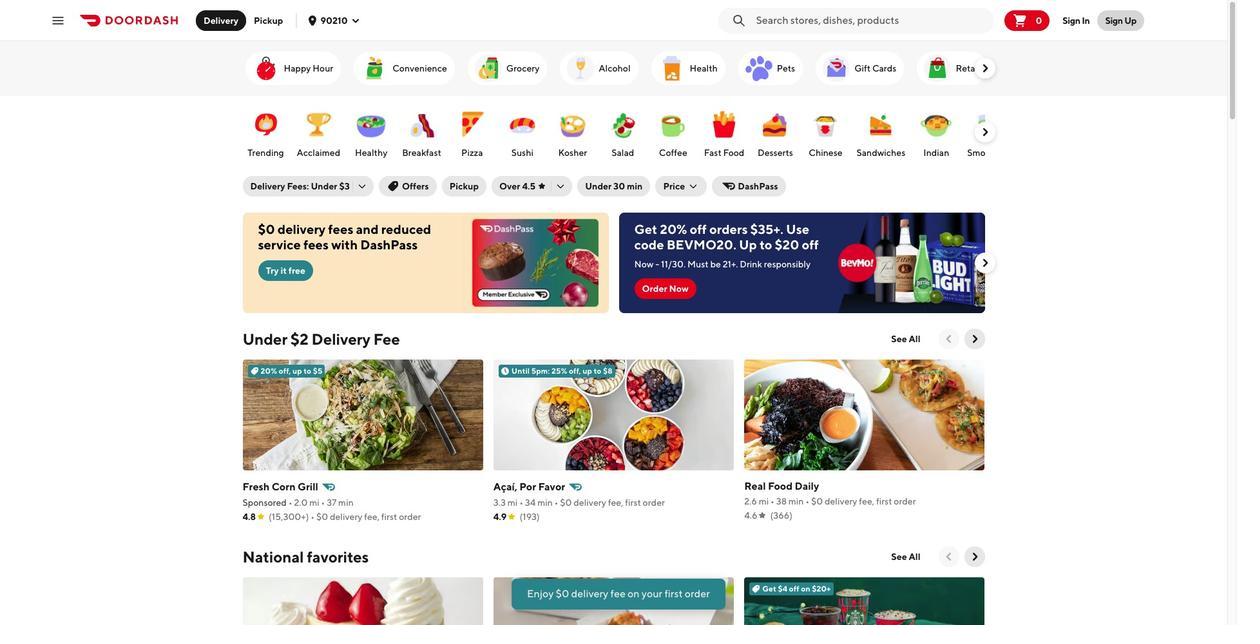 Task type: locate. For each thing, give the bounding box(es) containing it.
sign for sign in
[[1063, 15, 1081, 25]]

responsibly
[[764, 259, 811, 269]]

1 horizontal spatial $0
[[316, 512, 328, 522]]

1 see all link from the top
[[884, 329, 928, 349]]

up
[[293, 366, 302, 376], [583, 366, 592, 376]]

$​0 down the daily
[[811, 496, 823, 507]]

1 off, from the left
[[279, 366, 291, 376]]

0 vertical spatial now
[[634, 259, 654, 269]]

20% left the $5
[[261, 366, 277, 376]]

alcohol image
[[565, 53, 596, 84]]

2 horizontal spatial $0
[[556, 588, 569, 600]]

chinese
[[809, 148, 843, 158]]

under left "$3"
[[311, 181, 337, 191]]

over 4.5
[[499, 181, 536, 191]]

2 see all link from the top
[[884, 546, 928, 567]]

$0 down 37
[[316, 512, 328, 522]]

2 horizontal spatial to
[[760, 237, 772, 252]]

dashpass down desserts
[[738, 181, 778, 191]]

see all link
[[884, 329, 928, 349], [884, 546, 928, 567]]

2 vertical spatial off
[[789, 584, 800, 594]]

20% up code
[[660, 222, 687, 237]]

delivery right 34
[[574, 498, 606, 508]]

0 horizontal spatial $0
[[258, 222, 275, 237]]

2 see from the top
[[891, 552, 907, 562]]

gift cards image
[[821, 53, 852, 84]]

0 horizontal spatial pickup
[[254, 15, 283, 25]]

dashpass inside dashpass 'button'
[[738, 181, 778, 191]]

0 vertical spatial see all
[[891, 334, 921, 344]]

0 horizontal spatial 20%
[[261, 366, 277, 376]]

1 vertical spatial pickup
[[450, 181, 479, 191]]

gift cards
[[855, 63, 897, 73]]

1 horizontal spatial get
[[762, 584, 776, 594]]

try it free button
[[258, 260, 313, 281]]

get
[[634, 222, 657, 237], [762, 584, 776, 594]]

up right in
[[1125, 15, 1137, 25]]

up inside "link"
[[1125, 15, 1137, 25]]

sign inside "link"
[[1105, 15, 1123, 25]]

previous button of carousel image for under $2 delivery fee
[[942, 333, 955, 345]]

favor
[[538, 481, 565, 493]]

pets link
[[738, 52, 803, 85]]

see all
[[891, 334, 921, 344], [891, 552, 921, 562]]

1 see all from the top
[[891, 334, 921, 344]]

get left the '$4'
[[762, 584, 776, 594]]

1 horizontal spatial up
[[583, 366, 592, 376]]

delivery for delivery
[[204, 15, 238, 25]]

open menu image
[[50, 13, 66, 28]]

until
[[512, 366, 530, 376]]

delivery inside button
[[204, 15, 238, 25]]

now left "-"
[[634, 259, 654, 269]]

2 vertical spatial $0
[[556, 588, 569, 600]]

off down use on the right of the page
[[802, 237, 819, 252]]

food
[[723, 148, 745, 158], [768, 480, 793, 492]]

1 vertical spatial get
[[762, 584, 776, 594]]

38
[[776, 496, 787, 507]]

2 off, from the left
[[569, 366, 581, 376]]

$0 for enjoy $0 delivery fee on your first order
[[556, 588, 569, 600]]

fees up 'with'
[[328, 222, 353, 237]]

2 vertical spatial delivery
[[312, 330, 370, 348]]

1 vertical spatial now
[[669, 284, 689, 294]]

2 sign from the left
[[1105, 15, 1123, 25]]

0 vertical spatial 20%
[[660, 222, 687, 237]]

off for on
[[789, 584, 800, 594]]

0 vertical spatial see all link
[[884, 329, 928, 349]]

alcohol link
[[560, 52, 638, 85]]

try
[[266, 266, 279, 276]]

1 vertical spatial pickup button
[[442, 176, 487, 197]]

2 horizontal spatial under
[[585, 181, 612, 191]]

next button of carousel image
[[979, 256, 991, 269]]

0 vertical spatial $0
[[258, 222, 275, 237]]

$0 up the "service"
[[258, 222, 275, 237]]

0 vertical spatial dashpass
[[738, 181, 778, 191]]

national favorites link
[[243, 546, 369, 567]]

sign left in
[[1063, 15, 1081, 25]]

$3
[[339, 181, 350, 191]]

coffee
[[659, 148, 687, 158]]

0 horizontal spatial delivery
[[204, 15, 238, 25]]

1 vertical spatial off
[[802, 237, 819, 252]]

0 vertical spatial previous button of carousel image
[[942, 333, 955, 345]]

1 horizontal spatial now
[[669, 284, 689, 294]]

1 vertical spatial food
[[768, 480, 793, 492]]

under inside button
[[585, 181, 612, 191]]

see all link for national favorites
[[884, 546, 928, 567]]

90210 button
[[308, 15, 361, 25]]

mi right 2.6
[[759, 496, 769, 507]]

1 all from the top
[[909, 334, 921, 344]]

over 4.5 button
[[492, 176, 572, 197]]

1 see from the top
[[891, 334, 907, 344]]

to left the $5
[[304, 366, 311, 376]]

to left the $8
[[594, 366, 602, 376]]

1 up from the left
[[293, 366, 302, 376]]

2 horizontal spatial off
[[802, 237, 819, 252]]

0 horizontal spatial food
[[723, 148, 745, 158]]

under left the $2
[[243, 330, 287, 348]]

1 vertical spatial see all link
[[884, 546, 928, 567]]

delivery left fee
[[571, 588, 609, 600]]

-
[[656, 259, 659, 269]]

order now
[[642, 284, 689, 294]]

pickup button
[[246, 10, 291, 31], [442, 176, 487, 197]]

see all for national favorites
[[891, 552, 921, 562]]

off, right 25%
[[569, 366, 581, 376]]

1 horizontal spatial 20%
[[660, 222, 687, 237]]

offers button
[[379, 176, 437, 197]]

1 horizontal spatial food
[[768, 480, 793, 492]]

dashpass down reduced
[[360, 237, 418, 252]]

4.6
[[744, 510, 758, 521]]

$0 delivery fees and reduced service fees with dashpass
[[258, 222, 431, 252]]

dashpass
[[738, 181, 778, 191], [360, 237, 418, 252]]

under left 30
[[585, 181, 612, 191]]

get inside get 20% off orders $35+. use code bevmo20. up to $20 off
[[634, 222, 657, 237]]

now right the order
[[669, 284, 689, 294]]

pickup button down "pizza"
[[442, 176, 487, 197]]

on left $20+
[[801, 584, 810, 594]]

0 horizontal spatial off,
[[279, 366, 291, 376]]

1 horizontal spatial mi
[[508, 498, 518, 508]]

0 horizontal spatial up
[[293, 366, 302, 376]]

service
[[258, 237, 301, 252]]

code
[[634, 237, 664, 252]]

up inside get 20% off orders $35+. use code bevmo20. up to $20 off
[[739, 237, 757, 252]]

1 vertical spatial previous button of carousel image
[[942, 550, 955, 563]]

$0 right enjoy
[[556, 588, 569, 600]]

0 vertical spatial fees
[[328, 222, 353, 237]]

1 horizontal spatial under
[[311, 181, 337, 191]]

mi
[[759, 496, 769, 507], [309, 498, 320, 508], [508, 498, 518, 508]]

under $2 delivery fee link
[[243, 329, 400, 349]]

on right fee
[[628, 588, 640, 600]]

1 horizontal spatial sign
[[1105, 15, 1123, 25]]

pickup down "pizza"
[[450, 181, 479, 191]]

mi right 2.0
[[309, 498, 320, 508]]

under $2 delivery fee
[[243, 330, 400, 348]]

1 horizontal spatial delivery
[[250, 181, 285, 191]]

sign right in
[[1105, 15, 1123, 25]]

see
[[891, 334, 907, 344], [891, 552, 907, 562]]

orders
[[710, 222, 748, 237]]

2 up from the left
[[583, 366, 592, 376]]

0 horizontal spatial up
[[739, 237, 757, 252]]

1 horizontal spatial $​0
[[811, 496, 823, 507]]

now
[[634, 259, 654, 269], [669, 284, 689, 294]]

1 horizontal spatial off,
[[569, 366, 581, 376]]

1 vertical spatial 20%
[[261, 366, 277, 376]]

off for orders
[[690, 222, 707, 237]]

$​0 down favor
[[560, 498, 572, 508]]

0 horizontal spatial dashpass
[[360, 237, 418, 252]]

1 horizontal spatial off
[[789, 584, 800, 594]]

up up drink
[[739, 237, 757, 252]]

1 vertical spatial up
[[739, 237, 757, 252]]

37
[[327, 498, 337, 508]]

food right fast
[[723, 148, 745, 158]]

1 vertical spatial see all
[[891, 552, 921, 562]]

fees left 'with'
[[303, 237, 329, 252]]

delivery right 38
[[825, 496, 857, 507]]

1 vertical spatial $0
[[316, 512, 328, 522]]

happy hour image
[[250, 53, 281, 84]]

2 previous button of carousel image from the top
[[942, 550, 955, 563]]

to down '$35+.'
[[760, 237, 772, 252]]

alcohol
[[599, 63, 631, 73]]

mi inside real food daily 2.6 mi • 38 min • $​0 delivery fee, first order
[[759, 496, 769, 507]]

now - 11/30. must be 21+. drink responsibly
[[634, 259, 811, 269]]

convenience link
[[354, 52, 455, 85]]

0 horizontal spatial now
[[634, 259, 654, 269]]

up
[[1125, 15, 1137, 25], [739, 237, 757, 252]]

0 horizontal spatial sign
[[1063, 15, 1081, 25]]

•
[[771, 496, 775, 507], [806, 496, 810, 507], [289, 498, 292, 508], [321, 498, 325, 508], [520, 498, 523, 508], [555, 498, 558, 508], [311, 512, 315, 522]]

1 previous button of carousel image from the top
[[942, 333, 955, 345]]

min inside button
[[627, 181, 643, 191]]

breakfast
[[402, 148, 441, 158]]

use
[[786, 222, 810, 237]]

up left the $5
[[293, 366, 302, 376]]

1 vertical spatial see
[[891, 552, 907, 562]]

pickup button up happy hour icon
[[246, 10, 291, 31]]

previous button of carousel image
[[942, 333, 955, 345], [942, 550, 955, 563]]

sign up link
[[1098, 10, 1145, 31]]

order
[[894, 496, 916, 507], [643, 498, 665, 508], [399, 512, 421, 522], [685, 588, 710, 600]]

sponsored
[[243, 498, 287, 508]]

get up code
[[634, 222, 657, 237]]

0 vertical spatial food
[[723, 148, 745, 158]]

2 see all from the top
[[891, 552, 921, 562]]

0 vertical spatial pickup
[[254, 15, 283, 25]]

food inside real food daily 2.6 mi • 38 min • $​0 delivery fee, first order
[[768, 480, 793, 492]]

pickup
[[254, 15, 283, 25], [450, 181, 479, 191]]

1 vertical spatial dashpass
[[360, 237, 418, 252]]

all
[[909, 334, 921, 344], [909, 552, 921, 562]]

2.0
[[294, 498, 308, 508]]

off up bevmo20.
[[690, 222, 707, 237]]

price button
[[656, 176, 707, 197]]

offers
[[402, 181, 429, 191]]

0 button
[[1005, 10, 1050, 31]]

delivery up the "service"
[[278, 222, 326, 237]]

trending link
[[244, 102, 288, 162]]

min right 30
[[627, 181, 643, 191]]

2 all from the top
[[909, 552, 921, 562]]

0 vertical spatial see
[[891, 334, 907, 344]]

0 horizontal spatial mi
[[309, 498, 320, 508]]

under for under 30 min
[[585, 181, 612, 191]]

0 vertical spatial all
[[909, 334, 921, 344]]

0
[[1036, 15, 1042, 25]]

food up 38
[[768, 480, 793, 492]]

0 vertical spatial up
[[1125, 15, 1137, 25]]

off,
[[279, 366, 291, 376], [569, 366, 581, 376]]

0 horizontal spatial pickup button
[[246, 10, 291, 31]]

1 sign from the left
[[1063, 15, 1081, 25]]

happy hour link
[[245, 52, 341, 85]]

0 horizontal spatial on
[[628, 588, 640, 600]]

1 vertical spatial all
[[909, 552, 921, 562]]

min right 38
[[789, 496, 804, 507]]

1 horizontal spatial on
[[801, 584, 810, 594]]

off, left the $5
[[279, 366, 291, 376]]

on
[[801, 584, 810, 594], [628, 588, 640, 600]]

1 horizontal spatial dashpass
[[738, 181, 778, 191]]

free
[[289, 266, 305, 276]]

0 horizontal spatial off
[[690, 222, 707, 237]]

up left the $8
[[583, 366, 592, 376]]

0 vertical spatial get
[[634, 222, 657, 237]]

all for national favorites
[[909, 552, 921, 562]]

0 vertical spatial delivery
[[204, 15, 238, 25]]

mi right 3.3
[[508, 498, 518, 508]]

0 horizontal spatial under
[[243, 330, 287, 348]]

1 horizontal spatial up
[[1125, 15, 1137, 25]]

off right the '$4'
[[789, 584, 800, 594]]

pickup right the delivery button
[[254, 15, 283, 25]]

under for under $2 delivery fee
[[243, 330, 287, 348]]

Store search: begin typing to search for stores available on DoorDash text field
[[756, 13, 989, 27]]

next button of carousel image
[[979, 62, 991, 75], [979, 126, 991, 139], [968, 333, 981, 345], [968, 550, 981, 563]]

0 vertical spatial off
[[690, 222, 707, 237]]

2 horizontal spatial fee,
[[859, 496, 875, 507]]

delivery
[[278, 222, 326, 237], [825, 496, 857, 507], [574, 498, 606, 508], [330, 512, 362, 522], [571, 588, 609, 600]]

0 horizontal spatial get
[[634, 222, 657, 237]]

2 horizontal spatial mi
[[759, 496, 769, 507]]

• $0 delivery fee, first order
[[309, 512, 421, 522]]

1 vertical spatial delivery
[[250, 181, 285, 191]]

1 horizontal spatial pickup
[[450, 181, 479, 191]]

25%
[[552, 366, 567, 376]]

get for get $4 off on $20+
[[762, 584, 776, 594]]

corn
[[272, 481, 296, 493]]

order inside real food daily 2.6 mi • 38 min • $​0 delivery fee, first order
[[894, 496, 916, 507]]



Task type: vqa. For each thing, say whether or not it's contained in the screenshot.
ADD button corresponding to Seared
no



Task type: describe. For each thing, give the bounding box(es) containing it.
sign in link
[[1055, 7, 1098, 33]]

grocery link
[[468, 52, 547, 85]]

2.6
[[744, 496, 757, 507]]

4.8
[[243, 512, 256, 522]]

sushi
[[511, 148, 534, 158]]

2 horizontal spatial delivery
[[312, 330, 370, 348]]

pickup for pickup button to the top
[[254, 15, 283, 25]]

(366)
[[770, 510, 793, 521]]

bevmo20.
[[667, 237, 737, 252]]

real
[[744, 480, 766, 492]]

first inside real food daily 2.6 mi • 38 min • $​0 delivery fee, first order
[[876, 496, 892, 507]]

national favorites
[[243, 548, 369, 566]]

dashpass inside $0 delivery fees and reduced service fees with dashpass
[[360, 237, 418, 252]]

food for real
[[768, 480, 793, 492]]

1 horizontal spatial to
[[594, 366, 602, 376]]

salad
[[612, 148, 634, 158]]

over
[[499, 181, 520, 191]]

convenience
[[393, 63, 447, 73]]

$​0 inside real food daily 2.6 mi • 38 min • $​0 delivery fee, first order
[[811, 496, 823, 507]]

daily
[[795, 480, 819, 492]]

fresh
[[243, 481, 270, 493]]

pets image
[[744, 53, 774, 84]]

4.9
[[494, 512, 507, 522]]

• left 2.0
[[289, 498, 292, 508]]

acclaimed
[[297, 148, 340, 158]]

pets
[[777, 63, 795, 73]]

your
[[642, 588, 663, 600]]

get 20% off orders $35+. use code bevmo20. up to $20 off
[[634, 222, 819, 252]]

$4
[[778, 584, 788, 594]]

1 horizontal spatial fee,
[[608, 498, 623, 508]]

in
[[1082, 15, 1090, 25]]

delivery button
[[196, 10, 246, 31]]

açaí,
[[494, 481, 518, 493]]

(15,300+)
[[269, 512, 309, 522]]

• down the daily
[[806, 496, 810, 507]]

see all for under $2 delivery fee
[[891, 334, 921, 344]]

$20
[[775, 237, 799, 252]]

$0 inside $0 delivery fees and reduced service fees with dashpass
[[258, 222, 275, 237]]

3.3 mi • 34 min • $​0 delivery fee, first order
[[494, 498, 665, 508]]

5pm:
[[531, 366, 550, 376]]

$8
[[603, 366, 613, 376]]

min inside real food daily 2.6 mi • 38 min • $​0 delivery fee, first order
[[789, 496, 804, 507]]

• down sponsored • 2.0 mi • 37 min
[[311, 512, 315, 522]]

health link
[[651, 52, 725, 85]]

grill
[[298, 481, 318, 493]]

min right 37
[[338, 498, 354, 508]]

fee
[[611, 588, 626, 600]]

0 vertical spatial pickup button
[[246, 10, 291, 31]]

acclaimed link
[[294, 102, 343, 162]]

see all link for under $2 delivery fee
[[884, 329, 928, 349]]

0 horizontal spatial to
[[304, 366, 311, 376]]

$20+
[[812, 584, 831, 594]]

sponsored • 2.0 mi • 37 min
[[243, 498, 354, 508]]

$0 for • $0 delivery fee, first order
[[316, 512, 328, 522]]

90210
[[321, 15, 348, 25]]

try it free
[[266, 266, 305, 276]]

20% inside get 20% off orders $35+. use code bevmo20. up to $20 off
[[660, 222, 687, 237]]

$35+.
[[751, 222, 784, 237]]

happy hour
[[284, 63, 333, 73]]

smoothie
[[968, 148, 1007, 158]]

see for under $2 delivery fee
[[891, 334, 907, 344]]

health
[[690, 63, 718, 73]]

açaí, por favor
[[494, 481, 565, 493]]

min right 34
[[538, 498, 553, 508]]

national
[[243, 548, 304, 566]]

delivery for delivery fees: under $3
[[250, 181, 285, 191]]

por
[[520, 481, 536, 493]]

favorites
[[307, 548, 369, 566]]

pizza
[[461, 148, 483, 158]]

retail image
[[922, 53, 953, 84]]

trending
[[248, 148, 284, 158]]

$5
[[313, 366, 323, 376]]

11/30.
[[661, 259, 686, 269]]

must
[[688, 259, 709, 269]]

sign up
[[1105, 15, 1137, 25]]

1 horizontal spatial pickup button
[[442, 176, 487, 197]]

sandwiches
[[857, 148, 906, 158]]

fee, inside real food daily 2.6 mi • 38 min • $​0 delivery fee, first order
[[859, 496, 875, 507]]

now inside button
[[669, 284, 689, 294]]

• down favor
[[555, 498, 558, 508]]

• left 38
[[771, 496, 775, 507]]

until 5pm: 25% off, up to $8
[[512, 366, 613, 376]]

delivery inside real food daily 2.6 mi • 38 min • $​0 delivery fee, first order
[[825, 496, 857, 507]]

it
[[281, 266, 287, 276]]

• left 34
[[520, 498, 523, 508]]

all for under $2 delivery fee
[[909, 334, 921, 344]]

hour
[[313, 63, 333, 73]]

indian
[[924, 148, 949, 158]]

grocery
[[506, 63, 540, 73]]

health image
[[656, 53, 687, 84]]

under 30 min button
[[577, 176, 650, 197]]

to inside get 20% off orders $35+. use code bevmo20. up to $20 off
[[760, 237, 772, 252]]

delivery down 37
[[330, 512, 362, 522]]

reduced
[[381, 222, 431, 237]]

• left 37
[[321, 498, 325, 508]]

cards
[[872, 63, 897, 73]]

0 horizontal spatial $​0
[[560, 498, 572, 508]]

previous button of carousel image for national favorites
[[942, 550, 955, 563]]

sign for sign up
[[1105, 15, 1123, 25]]

1 vertical spatial fees
[[303, 237, 329, 252]]

sign in
[[1063, 15, 1090, 25]]

dashpass button
[[712, 176, 786, 197]]

order now button
[[634, 278, 696, 299]]

0 horizontal spatial fee,
[[364, 512, 380, 522]]

drink
[[740, 259, 762, 269]]

gift
[[855, 63, 871, 73]]

get for get 20% off orders $35+. use code bevmo20. up to $20 off
[[634, 222, 657, 237]]

under 30 min
[[585, 181, 643, 191]]

gift cards link
[[816, 52, 904, 85]]

kosher
[[558, 148, 587, 158]]

retail link
[[917, 52, 988, 85]]

be
[[710, 259, 721, 269]]

desserts
[[758, 148, 793, 158]]

delivery inside $0 delivery fees and reduced service fees with dashpass
[[278, 222, 326, 237]]

convenience image
[[359, 53, 390, 84]]

$2
[[291, 330, 309, 348]]

21+.
[[723, 259, 738, 269]]

4.5
[[522, 181, 536, 191]]

fresh corn grill
[[243, 481, 318, 493]]

enjoy $0 delivery fee on your first order
[[527, 588, 710, 600]]

with
[[331, 237, 358, 252]]

pickup for pickup button to the right
[[450, 181, 479, 191]]

price
[[663, 181, 685, 191]]

food for fast
[[723, 148, 745, 158]]

fast
[[704, 148, 722, 158]]

grocery image
[[473, 53, 504, 84]]

see for national favorites
[[891, 552, 907, 562]]



